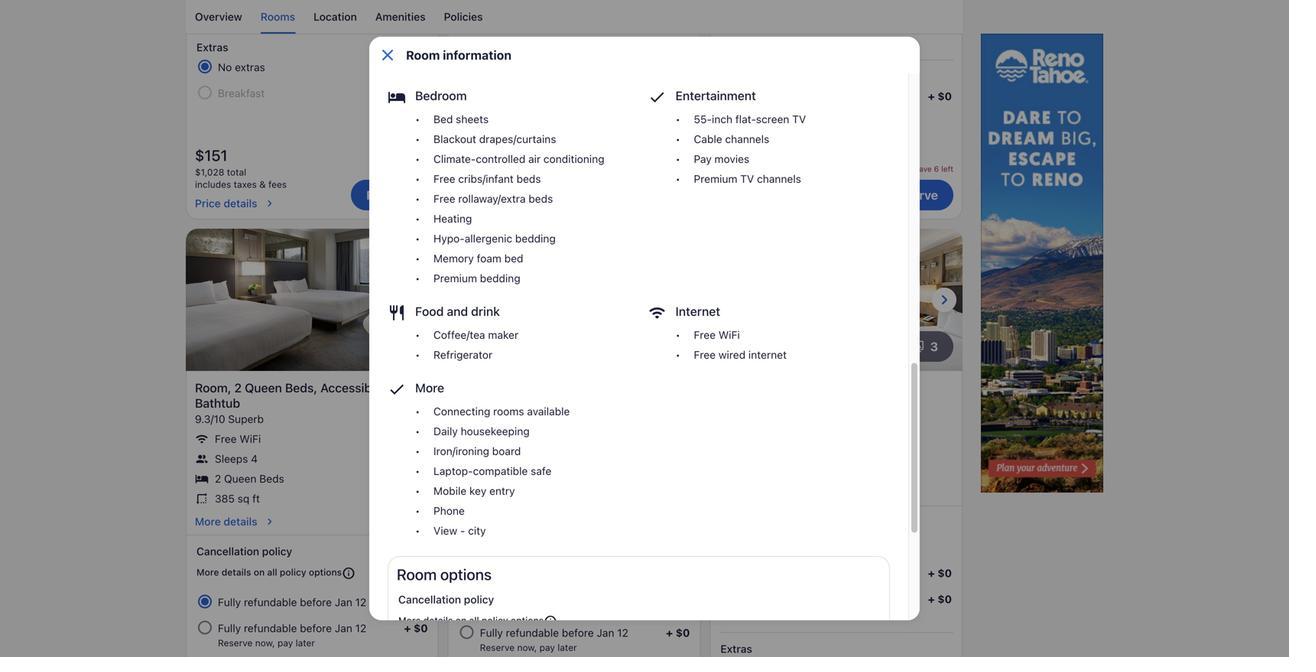 Task type: describe. For each thing, give the bounding box(es) containing it.
2 for sleeps 2
[[513, 457, 520, 470]]

9.3/10
[[195, 413, 225, 425]]

55-inch flat-screen tv list item
[[676, 113, 891, 126]]

city view list item
[[457, 417, 692, 431]]

amenities
[[376, 10, 426, 23]]

free wifi list item for sleeps 4 'list item'
[[195, 432, 430, 446]]

tv inside list item
[[741, 173, 755, 185]]

accessible,
[[321, 381, 386, 395]]

air
[[529, 153, 541, 165]]

allergenic
[[465, 232, 513, 245]]

rooms
[[494, 405, 525, 418]]

and
[[447, 304, 468, 319]]

3 taxes from the left
[[758, 179, 781, 190]]

rollaway/extra
[[459, 192, 526, 205]]

show all 3 images for room, 2 queen beds (high floor) image
[[912, 341, 925, 353]]

city view
[[477, 417, 522, 430]]

laptop-compatible safe
[[434, 465, 552, 477]]

0 horizontal spatial more details button
[[195, 515, 430, 529]]

0 vertical spatial no
[[218, 61, 232, 73]]

cribs/infant
[[459, 173, 514, 185]]

iron/ironing board
[[434, 445, 521, 458]]

1 vertical spatial bedding
[[480, 272, 521, 285]]

2 $1,040 from the left
[[719, 167, 749, 178]]

later inside fully refundable before jan 12 reserve now, pay later
[[558, 21, 577, 31]]

inch
[[712, 113, 733, 126]]

12 inside fully refundable before jan 12 reserve now, pay later
[[618, 5, 629, 18]]

iron/ironing
[[434, 445, 490, 458]]

queen for beds
[[769, 381, 807, 395]]

we have 6 left
[[901, 165, 954, 173]]

3 & from the left
[[784, 179, 790, 190]]

fully refundable before jan 12 reserve now, pay later
[[480, 5, 629, 31]]

drink
[[471, 304, 500, 319]]

reserve now, pay later
[[218, 7, 315, 18]]

exceptional
[[490, 398, 547, 410]]

daily housekeeping list item
[[415, 425, 630, 438]]

medium image
[[264, 516, 276, 528]]

premium tv channels
[[694, 173, 802, 185]]

premium for premium bedding
[[434, 272, 477, 285]]

housekeeping
[[461, 425, 530, 438]]

list containing coffee/tea maker
[[415, 328, 630, 362]]

0 horizontal spatial more details
[[195, 515, 258, 528]]

pay movies
[[694, 153, 750, 165]]

sleeps for sleeps 4
[[215, 453, 248, 465]]

free for free rollaway/extra beds "list item" on the top left
[[434, 192, 456, 205]]

cancellation policy for room, 2 queen beds, accessible, bathtub
[[197, 545, 292, 558]]

price details for room, 1 king bed (high floor) image
[[264, 197, 276, 210]]

have
[[915, 165, 932, 173]]

4 list item from the top
[[719, 463, 954, 477]]

amenities link
[[376, 0, 426, 34]]

1 vertical spatial bed
[[510, 477, 529, 490]]

room information
[[406, 48, 512, 62]]

cancellation for room, 2 queen beds, accessible, bathtub
[[197, 545, 259, 558]]

policies
[[444, 10, 483, 23]]

laptop-
[[434, 465, 473, 477]]

free down the city
[[477, 437, 499, 450]]

bathtub
[[195, 396, 240, 411]]

memory
[[434, 252, 474, 265]]

overview
[[195, 10, 242, 23]]

wired
[[719, 349, 746, 361]]

9.5/10
[[457, 398, 487, 410]]

cable channels list item
[[676, 132, 891, 146]]

coffee/tea
[[434, 329, 486, 341]]

bed sheets list item
[[415, 113, 630, 126]]

reserve link for reserve now, pay later
[[351, 180, 430, 210]]

cancellation for 9.5/10 exceptional
[[459, 550, 522, 562]]

1 vertical spatial channels
[[757, 173, 802, 185]]

extras for $153
[[459, 55, 491, 67]]

key
[[470, 485, 487, 497]]

ft for 385 sq ft
[[253, 492, 260, 505]]

beds for free rollaway/extra beds
[[529, 192, 553, 205]]

view - city list item
[[415, 524, 630, 538]]

2 inside list item
[[215, 472, 221, 485]]

1 king bed
[[477, 477, 529, 490]]

climate-
[[434, 153, 476, 165]]

memory foam bed
[[434, 252, 524, 265]]

show previous image image for room, 2 queen beds (high floor)
[[719, 291, 738, 309]]

list containing city view
[[457, 417, 692, 510]]

before inside fully refundable before jan 12 reserve now, pay later
[[562, 5, 594, 18]]

rooms
[[261, 10, 295, 23]]

climate-controlled air conditioning list item
[[415, 152, 630, 166]]

more details on all policy options inside room options dialog
[[399, 615, 544, 626]]

bed inside room options dialog
[[434, 113, 453, 126]]

-
[[461, 525, 465, 537]]

show next image image for room, 2 queen beds (high floor)
[[936, 291, 954, 309]]

0 vertical spatial channels
[[726, 133, 770, 145]]

$151
[[195, 146, 228, 164]]

left
[[942, 165, 954, 173]]

1 horizontal spatial more details
[[457, 520, 520, 533]]

1 $1,040 from the left
[[457, 167, 487, 178]]

free wifi list item down city view list item
[[457, 437, 692, 451]]

free wired internet
[[694, 349, 787, 361]]

mobile key entry
[[434, 485, 515, 497]]

room options
[[397, 565, 492, 583]]

free wifi list item for free wired internet list item
[[676, 328, 891, 342]]

premium for premium tv channels
[[694, 173, 738, 185]]

location link
[[314, 0, 357, 34]]

325 sq ft
[[477, 497, 522, 510]]

close, go back to hotel details. image
[[379, 46, 397, 64]]

rooms link
[[261, 0, 295, 34]]

fully inside fully refundable before jan 12 reserve now, pay later
[[480, 5, 503, 18]]

+ $0 reserve now, pay later for 9.5/10 exceptional
[[480, 627, 690, 653]]

free for free wired internet list item
[[694, 349, 716, 361]]

55-
[[694, 113, 712, 126]]

entry
[[490, 485, 515, 497]]

0 horizontal spatial no extras
[[218, 61, 265, 73]]

coffee/tea maker
[[434, 329, 519, 341]]

room, 2 queen beds, accessible, bathtub 9.3/10 superb
[[195, 381, 386, 425]]

0 vertical spatial bedding
[[516, 232, 556, 245]]

climate-controlled air conditioning
[[434, 153, 605, 165]]

sleeps 4
[[215, 453, 258, 465]]

small image for more details on all policy options button for room, 2 queen beds, accessible, bathtub
[[342, 566, 356, 580]]

list containing connecting rooms available
[[415, 405, 630, 538]]

more details on all policy options for 9.5/10 exceptional
[[459, 572, 604, 582]]

6
[[935, 165, 940, 173]]

1
[[477, 477, 482, 490]]

screen
[[757, 113, 790, 126]]

city
[[477, 417, 497, 430]]

daily
[[434, 425, 458, 438]]

385 sq ft
[[215, 492, 260, 505]]

1 vertical spatial extras
[[759, 90, 790, 103]]

325
[[477, 497, 497, 510]]

more details on all policy options button inside room options dialog
[[399, 608, 880, 635]]

details for more details on all policy options button related to 9.5/10 exceptional
[[484, 572, 513, 582]]

free wifi for sleeps 4 'list item''s "free wifi" list item
[[215, 433, 261, 445]]

4
[[251, 453, 258, 465]]

we
[[901, 165, 913, 173]]

0 horizontal spatial extras
[[235, 61, 265, 73]]

1 horizontal spatial no extras
[[742, 90, 790, 103]]

daily housekeeping
[[434, 425, 530, 438]]

free cribs/infant beds
[[434, 173, 541, 185]]

show next image image for 9.5/10 exceptional
[[674, 291, 692, 309]]

2 vertical spatial extras
[[721, 643, 753, 655]]

room, for room, 2 queen beds (high floor)
[[719, 381, 756, 395]]

small image for more details on all policy options button within the room options dialog
[[544, 615, 558, 628]]

compatible
[[473, 465, 528, 477]]

more details on all policy options button for room, 2 queen beds, accessible, bathtub
[[197, 560, 428, 586]]

entertainment
[[676, 88, 757, 103]]

all for 9.5/10 exceptional
[[530, 572, 540, 582]]

laptop-compatible safe list item
[[415, 464, 630, 478]]

ft for 325 sq ft
[[514, 497, 522, 510]]

9.5/10 exceptional
[[457, 398, 547, 410]]

controlled
[[476, 153, 526, 165]]

heating
[[434, 212, 472, 225]]

2 queen beds
[[215, 472, 284, 485]]

overview link
[[195, 0, 242, 34]]

cable channels
[[694, 133, 770, 145]]

refrigerator list item
[[415, 348, 630, 362]]

1 vertical spatial no
[[742, 90, 756, 103]]

free wifi inside room options dialog
[[694, 329, 740, 341]]

connecting rooms available
[[434, 405, 570, 418]]

details for more details on all policy options button for room, 2 queen beds, accessible, bathtub
[[222, 567, 251, 578]]

internet
[[749, 349, 787, 361]]

free for free cribs/infant beds list item
[[434, 173, 456, 185]]

jan inside fully refundable before jan 12 reserve now, pay later
[[597, 5, 615, 18]]

room for room options
[[397, 565, 437, 583]]

flat-
[[736, 113, 757, 126]]

cancellation policy for 9.5/10 exceptional
[[459, 550, 555, 562]]

wifi inside room options dialog
[[719, 329, 740, 341]]

premium bedding, memory foam beds, in-room safe, blackout drapes image for room, 2 queen beds, accessible, bathtub
[[186, 229, 439, 371]]

beds,
[[285, 381, 318, 395]]



Task type: locate. For each thing, give the bounding box(es) containing it.
now,
[[255, 7, 275, 18], [518, 21, 537, 31], [780, 36, 799, 47], [255, 638, 275, 648], [518, 642, 537, 653]]

sleeps for sleeps 2
[[477, 457, 510, 470]]

options for more details on all policy options button related to 9.5/10 exceptional
[[571, 572, 604, 582]]

1 vertical spatial premium
[[434, 272, 477, 285]]

1 vertical spatial extras
[[459, 55, 491, 67]]

0 horizontal spatial $153 $1,040 total includes taxes & fees
[[457, 146, 549, 190]]

free wifi list item
[[676, 328, 891, 342], [195, 432, 430, 446], [457, 437, 692, 451]]

room right close, go back to hotel details. "image"
[[406, 48, 440, 62]]

total down controlled
[[490, 167, 509, 178]]

room, up bathtub
[[195, 381, 231, 395]]

1 $153 from the left
[[457, 146, 492, 164]]

later
[[296, 7, 315, 18], [558, 21, 577, 31], [820, 36, 840, 47], [296, 638, 315, 648], [558, 642, 577, 653]]

bedroom
[[415, 88, 467, 103]]

2 horizontal spatial premium bedding, memory foam beds, in-room safe, blackout drapes image
[[710, 229, 963, 371]]

details inside room options dialog
[[424, 615, 453, 626]]

food
[[415, 304, 444, 319]]

2 inside list item
[[513, 457, 520, 470]]

sleeps up king
[[477, 457, 510, 470]]

0 horizontal spatial sleeps
[[215, 453, 248, 465]]

0 horizontal spatial total
[[227, 167, 246, 178]]

1 horizontal spatial $153
[[719, 146, 754, 164]]

channels down pay movies list item
[[757, 173, 802, 185]]

show previous image image up "wired"
[[719, 291, 738, 309]]

0 horizontal spatial on
[[254, 567, 265, 578]]

0 horizontal spatial &
[[259, 179, 266, 190]]

free inside list item
[[694, 349, 716, 361]]

$1,028
[[195, 167, 224, 178]]

1 3 button from the left
[[635, 331, 692, 362]]

1 vertical spatial beds
[[529, 192, 553, 205]]

0 vertical spatial premium
[[694, 173, 738, 185]]

total for price details for room, 1 king bed (high floor) image
[[227, 167, 246, 178]]

2 horizontal spatial total
[[752, 167, 771, 178]]

on down medium image
[[254, 567, 265, 578]]

0 horizontal spatial small image
[[342, 566, 356, 580]]

breakfast up $151
[[218, 87, 265, 100]]

fees down pay movies list item
[[793, 179, 811, 190]]

1 3 from the left
[[669, 339, 677, 354]]

bedding down foam
[[480, 272, 521, 285]]

free rollaway/extra beds
[[434, 192, 553, 205]]

0 horizontal spatial show next image image
[[674, 291, 692, 309]]

1 horizontal spatial premium bedding, memory foam beds, in-room safe, blackout drapes image
[[448, 229, 701, 371]]

all inside room options dialog
[[469, 615, 479, 626]]

mobile key entry list item
[[415, 484, 630, 498]]

bed
[[505, 252, 524, 265]]

price details for room, 2 queen beds image
[[526, 197, 538, 210]]

beds left (high
[[810, 381, 838, 395]]

cancellation down 385
[[197, 545, 259, 558]]

more
[[415, 381, 445, 395], [195, 515, 221, 528], [457, 520, 483, 533], [197, 567, 219, 578], [459, 572, 481, 582], [399, 615, 421, 626]]

& inside $151 $1,028 total includes taxes & fees
[[259, 179, 266, 190]]

2 room, from the left
[[719, 381, 756, 395]]

foam
[[477, 252, 502, 265]]

$1,040 down climate-
[[457, 167, 487, 178]]

sleeps 2 list item
[[457, 457, 692, 471]]

tv down movies
[[741, 173, 755, 185]]

0 horizontal spatial taxes
[[234, 179, 257, 190]]

0 horizontal spatial all
[[267, 567, 277, 578]]

more details down 325
[[457, 520, 520, 533]]

1 horizontal spatial free wifi
[[477, 437, 523, 450]]

wifi inside list
[[502, 437, 523, 450]]

+
[[929, 20, 936, 33], [404, 61, 411, 73], [666, 75, 673, 87], [929, 90, 936, 103], [929, 567, 936, 579], [929, 593, 936, 605], [404, 596, 411, 609], [404, 622, 411, 635], [666, 627, 673, 639]]

on for room, 2 queen beds, accessible, bathtub
[[254, 567, 265, 578]]

12
[[618, 5, 629, 18], [880, 20, 891, 33], [880, 567, 891, 579], [880, 593, 891, 605], [355, 596, 367, 609], [618, 601, 629, 613], [355, 622, 367, 635], [618, 627, 629, 639]]

room options dialog
[[370, 0, 920, 657]]

sleeps left 4
[[215, 453, 248, 465]]

1 horizontal spatial premium
[[694, 173, 738, 185]]

$153 down cable channels
[[719, 146, 754, 164]]

information
[[443, 48, 512, 62]]

iron/ironing board list item
[[415, 445, 630, 458]]

0 horizontal spatial room,
[[195, 381, 231, 395]]

refrigerator
[[434, 349, 493, 361]]

1 show next image image from the left
[[674, 291, 692, 309]]

beds up 385 sq ft
[[260, 472, 284, 485]]

options for more details on all policy options button within the room options dialog
[[511, 615, 544, 626]]

includes down '$1,028'
[[195, 179, 231, 190]]

ft inside 325 sq ft list item
[[514, 497, 522, 510]]

queen for beds,
[[245, 381, 282, 395]]

2 premium bedding, memory foam beds, in-room safe, blackout drapes image from the left
[[448, 229, 701, 371]]

0 horizontal spatial bed
[[434, 113, 453, 126]]

55-inch flat-screen tv
[[694, 113, 807, 126]]

cancellation down room options
[[399, 593, 461, 606]]

1 vertical spatial tv
[[741, 173, 755, 185]]

sq right 325
[[500, 497, 511, 510]]

more details on all policy options down "view - city" list item
[[459, 572, 604, 582]]

policy
[[262, 545, 292, 558], [524, 550, 555, 562], [280, 567, 306, 578], [542, 572, 569, 582], [464, 593, 494, 606], [482, 615, 508, 626]]

3 total from the left
[[752, 167, 771, 178]]

+ $0 reserve now, pay later for room, 2 queen beds, accessible, bathtub
[[218, 622, 428, 648]]

2 3 button from the left
[[897, 331, 954, 362]]

beds inside list item
[[260, 472, 284, 485]]

total
[[227, 167, 246, 178], [490, 167, 509, 178], [752, 167, 771, 178]]

premium down memory
[[434, 272, 477, 285]]

sq inside 325 sq ft list item
[[500, 497, 511, 510]]

free wifi down the city view
[[477, 437, 523, 450]]

3 premium bedding, memory foam beds, in-room safe, blackout drapes image from the left
[[710, 229, 963, 371]]

tv up cable channels list item
[[793, 113, 807, 126]]

cancellation inside room options dialog
[[399, 593, 461, 606]]

beds for free cribs/infant beds
[[517, 173, 541, 185]]

1 horizontal spatial beds
[[810, 381, 838, 395]]

wifi for "free wifi" list item under city view list item
[[502, 437, 523, 450]]

1 horizontal spatial more details button
[[457, 520, 692, 533]]

refundable
[[506, 5, 559, 18], [768, 20, 822, 33], [768, 567, 822, 579], [768, 593, 822, 605], [244, 596, 297, 609], [506, 601, 559, 613], [244, 622, 297, 635], [506, 627, 559, 639]]

cancellation policy down room options
[[399, 593, 494, 606]]

3 button
[[635, 331, 692, 362], [897, 331, 954, 362]]

on down "view - city" list item
[[516, 572, 527, 582]]

drapes/curtains
[[479, 133, 557, 145]]

fees for price details for room, 2 queen beds icon
[[531, 179, 549, 190]]

premium tv channels list item
[[676, 172, 891, 186]]

more details on all policy options down room options
[[399, 615, 544, 626]]

movies
[[715, 153, 750, 165]]

2 horizontal spatial wifi
[[719, 329, 740, 341]]

fully
[[480, 5, 503, 18], [742, 20, 765, 33], [742, 567, 765, 579], [742, 593, 765, 605], [218, 596, 241, 609], [480, 601, 503, 613], [218, 622, 241, 635], [480, 627, 503, 639]]

0 vertical spatial no extras
[[218, 61, 265, 73]]

0 horizontal spatial $1,040
[[457, 167, 487, 178]]

includes for price details for room, 2 queen beds icon
[[457, 179, 493, 190]]

breakfast up blackout drapes/curtains
[[480, 101, 527, 113]]

2 show next image image from the left
[[936, 291, 954, 309]]

no down overview link
[[218, 61, 232, 73]]

1 horizontal spatial taxes
[[496, 179, 519, 190]]

3 down internet
[[669, 339, 677, 354]]

reserve link for $153
[[876, 180, 954, 210]]

2 horizontal spatial fees
[[793, 179, 811, 190]]

2 horizontal spatial extras
[[721, 643, 753, 655]]

premium bedding, memory foam beds, in-room safe, blackout drapes image
[[186, 229, 439, 371], [448, 229, 701, 371], [710, 229, 963, 371]]

beds inside "list item"
[[529, 192, 553, 205]]

free cribs/infant beds list item
[[415, 172, 630, 186]]

list containing 55-inch flat-screen tv
[[676, 113, 891, 186]]

fees up price details for room, 1 king bed (high floor) image
[[269, 179, 287, 190]]

queen up superb
[[245, 381, 282, 395]]

& down pay movies list item
[[784, 179, 790, 190]]

includes down movies
[[719, 179, 756, 190]]

$1,040 down movies
[[719, 167, 749, 178]]

sleeps 2
[[477, 457, 520, 470]]

sq for 325
[[500, 497, 511, 510]]

free wifi for "free wifi" list item under city view list item
[[477, 437, 523, 450]]

sheets
[[456, 113, 489, 126]]

channels
[[726, 133, 770, 145], [757, 173, 802, 185]]

free up sleeps 4
[[215, 433, 237, 445]]

free wifi list item up free wired internet list item
[[676, 328, 891, 342]]

ft inside 385 sq ft list item
[[253, 492, 260, 505]]

0 vertical spatial extras
[[197, 41, 228, 54]]

total inside $151 $1,028 total includes taxes & fees
[[227, 167, 246, 178]]

3 list item from the top
[[719, 443, 954, 457]]

ft
[[253, 492, 260, 505], [514, 497, 522, 510]]

mobile
[[434, 485, 467, 497]]

list
[[186, 0, 963, 34], [415, 113, 630, 285], [676, 113, 891, 186], [415, 328, 630, 362], [676, 328, 891, 362], [719, 403, 954, 477], [415, 405, 630, 538], [457, 417, 692, 510], [195, 432, 430, 506]]

1 horizontal spatial reserve link
[[876, 180, 954, 210]]

phone list item
[[415, 504, 630, 518]]

& for price details for room, 1 king bed (high floor) image
[[259, 179, 266, 190]]

sleeps inside sleeps 4 'list item'
[[215, 453, 248, 465]]

1 room, from the left
[[195, 381, 231, 395]]

tv inside list item
[[793, 113, 807, 126]]

details for more details on all policy options button within the room options dialog
[[424, 615, 453, 626]]

385 sq ft list item
[[195, 492, 430, 506]]

location
[[314, 10, 357, 23]]

free for "free wifi" list item associated with free wired internet list item
[[694, 329, 716, 341]]

no up 55-inch flat-screen tv
[[742, 90, 756, 103]]

2 includes from the left
[[457, 179, 493, 190]]

taxes for price details for room, 2 queen beds icon
[[496, 179, 519, 190]]

sq
[[238, 492, 250, 505], [500, 497, 511, 510]]

ft down 2 queen beds
[[253, 492, 260, 505]]

$151 $1,028 total includes taxes & fees
[[195, 146, 287, 190]]

free up heating
[[434, 192, 456, 205]]

0 vertical spatial tv
[[793, 113, 807, 126]]

free left "wired"
[[694, 349, 716, 361]]

queen inside list item
[[224, 472, 257, 485]]

list containing bed sheets
[[415, 113, 630, 285]]

on down room options
[[456, 615, 467, 626]]

premium bedding list item
[[415, 272, 630, 285]]

list item
[[719, 403, 954, 417], [719, 423, 954, 437], [719, 443, 954, 457], [719, 463, 954, 477]]

blackout
[[434, 133, 477, 145]]

& up free rollaway/extra beds "list item" on the top left
[[522, 179, 528, 190]]

free inside "list item"
[[434, 192, 456, 205]]

pay
[[694, 153, 712, 165]]

2 horizontal spatial free wifi
[[694, 329, 740, 341]]

more details on all policy options down medium image
[[197, 567, 342, 578]]

free rollaway/extra beds list item
[[415, 192, 630, 206]]

wifi up "wired"
[[719, 329, 740, 341]]

1 horizontal spatial 3
[[931, 339, 939, 354]]

breakfast
[[218, 87, 265, 100], [480, 101, 527, 113], [742, 116, 789, 129]]

cancellation policy down medium image
[[197, 545, 292, 558]]

cancellation down "city" in the left bottom of the page
[[459, 550, 522, 562]]

3 includes from the left
[[719, 179, 756, 190]]

& for price details for room, 2 queen beds icon
[[522, 179, 528, 190]]

1 horizontal spatial show next image image
[[936, 291, 954, 309]]

wifi for sleeps 4 'list item''s "free wifi" list item
[[240, 433, 261, 445]]

bed
[[434, 113, 453, 126], [510, 477, 529, 490]]

reserve inside fully refundable before jan 12 reserve now, pay later
[[480, 21, 515, 31]]

breakfast up cable channels list item
[[742, 116, 789, 129]]

premium down pay movies
[[694, 173, 738, 185]]

show previous image image down premium bedding
[[457, 291, 476, 309]]

all down "view - city" list item
[[530, 572, 540, 582]]

1 horizontal spatial + $0 reserve now, pay later
[[480, 627, 690, 653]]

no extras
[[218, 61, 265, 73], [742, 90, 790, 103]]

pay inside fully refundable before jan 12 reserve now, pay later
[[540, 21, 555, 31]]

show previous image image
[[457, 291, 476, 309], [719, 291, 738, 309]]

free wifi up "wired"
[[694, 329, 740, 341]]

free wifi
[[694, 329, 740, 341], [215, 433, 261, 445], [477, 437, 523, 450]]

2 horizontal spatial on
[[516, 572, 527, 582]]

small image inside room options dialog
[[544, 615, 558, 628]]

pay movies list item
[[676, 152, 891, 166]]

safe
[[531, 465, 552, 477]]

sleeps inside sleeps 2 list item
[[477, 457, 510, 470]]

fees inside $151 $1,028 total includes taxes & fees
[[269, 179, 287, 190]]

0 horizontal spatial wifi
[[240, 433, 261, 445]]

city
[[468, 525, 486, 537]]

cancellation policy
[[197, 545, 292, 558], [459, 550, 555, 562], [399, 593, 494, 606]]

fees up price details for room, 2 queen beds icon
[[531, 179, 549, 190]]

(high
[[841, 381, 873, 395]]

no extras up "screen"
[[742, 90, 790, 103]]

0 horizontal spatial no
[[218, 61, 232, 73]]

2 $153 $1,040 total includes taxes & fees from the left
[[719, 146, 811, 190]]

wifi up 4
[[240, 433, 261, 445]]

room
[[406, 48, 440, 62], [397, 565, 437, 583]]

2 inside room, 2 queen beds, accessible, bathtub 9.3/10 superb
[[235, 381, 242, 395]]

bedding down heating list item
[[516, 232, 556, 245]]

1 vertical spatial room
[[397, 565, 437, 583]]

beds inside list item
[[517, 173, 541, 185]]

2 for room, 2 queen beds (high floor)
[[759, 381, 766, 395]]

connecting
[[434, 405, 491, 418]]

cancellation policy down "view - city" list item
[[459, 550, 555, 562]]

blackout drapes/curtains list item
[[415, 132, 630, 146]]

view
[[434, 525, 458, 537]]

3 button for 9.5/10 exceptional
[[635, 331, 692, 362]]

1 list item from the top
[[719, 403, 954, 417]]

1 & from the left
[[259, 179, 266, 190]]

0 horizontal spatial fees
[[269, 179, 287, 190]]

1 horizontal spatial on
[[456, 615, 467, 626]]

show previous image image for 9.5/10 exceptional
[[457, 291, 476, 309]]

free wifi up sleeps 4
[[215, 433, 261, 445]]

1 total from the left
[[227, 167, 246, 178]]

refundable inside fully refundable before jan 12 reserve now, pay later
[[506, 5, 559, 18]]

hypo-
[[434, 232, 465, 245]]

1 vertical spatial no extras
[[742, 90, 790, 103]]

policies link
[[444, 0, 483, 34]]

0 horizontal spatial premium
[[434, 272, 477, 285]]

jan
[[597, 5, 615, 18], [859, 20, 877, 33], [859, 567, 877, 579], [859, 593, 877, 605], [335, 596, 353, 609], [597, 601, 615, 613], [335, 622, 353, 635], [597, 627, 615, 639]]

queen down free wired internet list item
[[769, 381, 807, 395]]

0 vertical spatial small image
[[342, 566, 356, 580]]

all down medium image
[[267, 567, 277, 578]]

more details on all policy options for room, 2 queen beds, accessible, bathtub
[[197, 567, 342, 578]]

1 fees from the left
[[269, 179, 287, 190]]

0 vertical spatial beds
[[810, 381, 838, 395]]

more details on all policy options button
[[197, 560, 428, 586], [459, 565, 690, 591], [399, 608, 880, 635]]

heating list item
[[415, 212, 630, 226]]

3 fees from the left
[[793, 179, 811, 190]]

list containing overview
[[186, 0, 963, 34]]

2 horizontal spatial + $0 reserve now, pay later
[[742, 20, 953, 47]]

0 horizontal spatial show previous image image
[[457, 291, 476, 309]]

board
[[493, 445, 521, 458]]

1 includes from the left
[[195, 179, 231, 190]]

3 button down internet
[[635, 331, 692, 362]]

internet
[[676, 304, 721, 319]]

cable
[[694, 133, 723, 145]]

0 vertical spatial room
[[406, 48, 440, 62]]

0 horizontal spatial sq
[[238, 492, 250, 505]]

1 $153 $1,040 total includes taxes & fees from the left
[[457, 146, 549, 190]]

total right '$1,028'
[[227, 167, 246, 178]]

3 right show all 3 images for room, 2 queen beds (high floor)
[[931, 339, 939, 354]]

includes for price details for room, 1 king bed (high floor) image
[[195, 179, 231, 190]]

free down internet
[[694, 329, 716, 341]]

0 vertical spatial extras
[[235, 61, 265, 73]]

breakfast for $151
[[218, 87, 265, 100]]

sleeps
[[215, 453, 248, 465], [477, 457, 510, 470]]

1 premium bedding, memory foam beds, in-room safe, blackout drapes image from the left
[[186, 229, 439, 371]]

0 horizontal spatial $153
[[457, 146, 492, 164]]

queen
[[245, 381, 282, 395], [769, 381, 807, 395], [224, 472, 257, 485]]

premium bedding, memory foam beds, in-room safe, blackout drapes image for 9.5/10 exceptional
[[448, 229, 701, 371]]

0 horizontal spatial free wifi
[[215, 433, 261, 445]]

no
[[218, 61, 232, 73], [742, 90, 756, 103]]

connecting rooms available list item
[[415, 405, 630, 419]]

1 horizontal spatial room,
[[719, 381, 756, 395]]

show next image image
[[674, 291, 692, 309], [936, 291, 954, 309]]

2 fees from the left
[[531, 179, 549, 190]]

room for room information
[[406, 48, 440, 62]]

includes inside $151 $1,028 total includes taxes & fees
[[195, 179, 231, 190]]

2 & from the left
[[522, 179, 528, 190]]

ft down '1 king bed'
[[514, 497, 522, 510]]

conditioning
[[544, 153, 605, 165]]

0 horizontal spatial beds
[[260, 472, 284, 485]]

more details on all policy options button for 9.5/10 exceptional
[[459, 565, 690, 591]]

beds down climate-controlled air conditioning list item
[[517, 173, 541, 185]]

options
[[441, 565, 492, 583], [309, 567, 342, 578], [571, 572, 604, 582], [511, 615, 544, 626]]

$153 down blackout on the left top
[[457, 146, 492, 164]]

1 horizontal spatial extras
[[459, 55, 491, 67]]

1 horizontal spatial breakfast
[[480, 101, 527, 113]]

1 reserve link from the left
[[351, 180, 430, 210]]

taxes for price details for room, 1 king bed (high floor) image
[[234, 179, 257, 190]]

wifi down the view
[[502, 437, 523, 450]]

more details button
[[195, 515, 430, 529], [457, 520, 692, 533]]

2 list item from the top
[[719, 423, 954, 437]]

hypo-allergenic bedding list item
[[415, 232, 630, 246]]

now, inside fully refundable before jan 12 reserve now, pay later
[[518, 21, 537, 31]]

2 horizontal spatial taxes
[[758, 179, 781, 190]]

free down climate-
[[434, 173, 456, 185]]

0 horizontal spatial 3 button
[[635, 331, 692, 362]]

2 3 from the left
[[931, 339, 939, 354]]

available
[[527, 405, 570, 418]]

premium bedding
[[434, 272, 521, 285]]

1 horizontal spatial $153 $1,040 total includes taxes & fees
[[719, 146, 811, 190]]

total down pay movies list item
[[752, 167, 771, 178]]

1 horizontal spatial extras
[[759, 90, 790, 103]]

coffee/tea maker list item
[[415, 328, 630, 342]]

room, inside room, 2 queen beds, accessible, bathtub 9.3/10 superb
[[195, 381, 231, 395]]

2 $153 from the left
[[719, 146, 754, 164]]

small image
[[342, 566, 356, 580], [544, 615, 558, 628]]

2 taxes from the left
[[496, 179, 519, 190]]

more details button down 385 sq ft list item
[[195, 515, 430, 529]]

channels down flat-
[[726, 133, 770, 145]]

1 horizontal spatial no
[[742, 90, 756, 103]]

1 horizontal spatial all
[[469, 615, 479, 626]]

free wifi list item up sleeps 4 'list item'
[[195, 432, 430, 446]]

2 horizontal spatial breakfast
[[742, 116, 789, 129]]

1 horizontal spatial sleeps
[[477, 457, 510, 470]]

no extras down overview link
[[218, 61, 265, 73]]

2 for room, 2 queen beds, accessible, bathtub 9.3/10 superb
[[235, 381, 242, 395]]

3 button up floor)
[[897, 331, 954, 362]]

2 horizontal spatial all
[[530, 572, 540, 582]]

blackout drapes/curtains
[[434, 133, 557, 145]]

0 horizontal spatial reserve link
[[351, 180, 430, 210]]

queen up 385 sq ft
[[224, 472, 257, 485]]

bed sheets
[[434, 113, 489, 126]]

superb
[[228, 413, 264, 425]]

1 horizontal spatial wifi
[[502, 437, 523, 450]]

1 horizontal spatial fees
[[531, 179, 549, 190]]

0 horizontal spatial breakfast
[[218, 87, 265, 100]]

0 horizontal spatial premium bedding, memory foam beds, in-room safe, blackout drapes image
[[186, 229, 439, 371]]

all for room, 2 queen beds, accessible, bathtub
[[267, 567, 277, 578]]

includes up rollaway/extra
[[457, 179, 493, 190]]

2 show previous image image from the left
[[719, 291, 738, 309]]

2 vertical spatial breakfast
[[742, 116, 789, 129]]

1 horizontal spatial &
[[522, 179, 528, 190]]

memory foam bed list item
[[415, 252, 630, 266]]

all down room options
[[469, 615, 479, 626]]

extras for $151
[[197, 41, 228, 54]]

2 queen beds list item
[[195, 472, 430, 486]]

extras up "screen"
[[759, 90, 790, 103]]

1 horizontal spatial includes
[[457, 179, 493, 190]]

2 total from the left
[[490, 167, 509, 178]]

reserve
[[218, 7, 253, 18], [480, 21, 515, 31], [742, 36, 777, 47], [366, 188, 414, 202], [891, 188, 939, 202], [218, 638, 253, 648], [480, 642, 515, 653]]

fees for price details for room, 1 king bed (high floor) image
[[269, 179, 287, 190]]

room, down the "free wired internet"
[[719, 381, 756, 395]]

cancellation policy inside room options dialog
[[399, 593, 494, 606]]

more details down 385
[[195, 515, 258, 528]]

breakfast for $153
[[480, 101, 527, 113]]

& up price details for room, 1 king bed (high floor) image
[[259, 179, 266, 190]]

1 taxes from the left
[[234, 179, 257, 190]]

1 horizontal spatial bed
[[510, 477, 529, 490]]

premium bedding, memory foam beds, in-room safe, blackout drapes image for room, 2 queen beds (high floor)
[[710, 229, 963, 371]]

bedding
[[516, 232, 556, 245], [480, 272, 521, 285]]

0 horizontal spatial + $0 reserve now, pay later
[[218, 622, 428, 648]]

1 king bed list item
[[457, 477, 692, 490]]

queen inside room, 2 queen beds, accessible, bathtub 9.3/10 superb
[[245, 381, 282, 395]]

1 vertical spatial beds
[[260, 472, 284, 485]]

0 vertical spatial breakfast
[[218, 87, 265, 100]]

0 horizontal spatial includes
[[195, 179, 231, 190]]

taxes inside $151 $1,028 total includes taxes & fees
[[234, 179, 257, 190]]

2 reserve link from the left
[[876, 180, 954, 210]]

0 vertical spatial beds
[[517, 173, 541, 185]]

325 sq ft list item
[[457, 497, 692, 510]]

1 horizontal spatial $1,040
[[719, 167, 749, 178]]

2 horizontal spatial &
[[784, 179, 790, 190]]

fees
[[269, 179, 287, 190], [531, 179, 549, 190], [793, 179, 811, 190]]

free wired internet list item
[[676, 348, 891, 362]]

more details button down 325 sq ft list item
[[457, 520, 692, 533]]

sq for 385
[[238, 492, 250, 505]]

includes
[[195, 179, 231, 190], [457, 179, 493, 190], [719, 179, 756, 190]]

1 horizontal spatial small image
[[544, 615, 558, 628]]

sleeps 4 list item
[[195, 452, 430, 466]]

sq inside 385 sq ft list item
[[238, 492, 250, 505]]

food and drink
[[415, 304, 500, 319]]

options for more details on all policy options button for room, 2 queen beds, accessible, bathtub
[[309, 567, 342, 578]]

1 horizontal spatial sq
[[500, 497, 511, 510]]

1 show previous image image from the left
[[457, 291, 476, 309]]

on for 9.5/10 exceptional
[[516, 572, 527, 582]]

beds down free cribs/infant beds list item
[[529, 192, 553, 205]]

total for price details for room, 2 queen beds icon
[[490, 167, 509, 178]]

room, for room, 2 queen beds, accessible, bathtub 9.3/10 superb
[[195, 381, 231, 395]]

sq right 385
[[238, 492, 250, 505]]

room down view
[[397, 565, 437, 583]]

3 button for room, 2 queen beds (high floor)
[[897, 331, 954, 362]]

+ $0 reserve now, pay later
[[742, 20, 953, 47], [218, 622, 428, 648], [480, 627, 690, 653]]

on inside dialog
[[456, 615, 467, 626]]

extras down reserve now, pay later
[[235, 61, 265, 73]]

1 vertical spatial small image
[[544, 615, 558, 628]]

room, 2 queen beds (high floor)
[[719, 381, 909, 395]]

1 horizontal spatial tv
[[793, 113, 807, 126]]

phone
[[434, 505, 465, 517]]



Task type: vqa. For each thing, say whether or not it's contained in the screenshot.
"2" inside the SLEEPS 2 list item
yes



